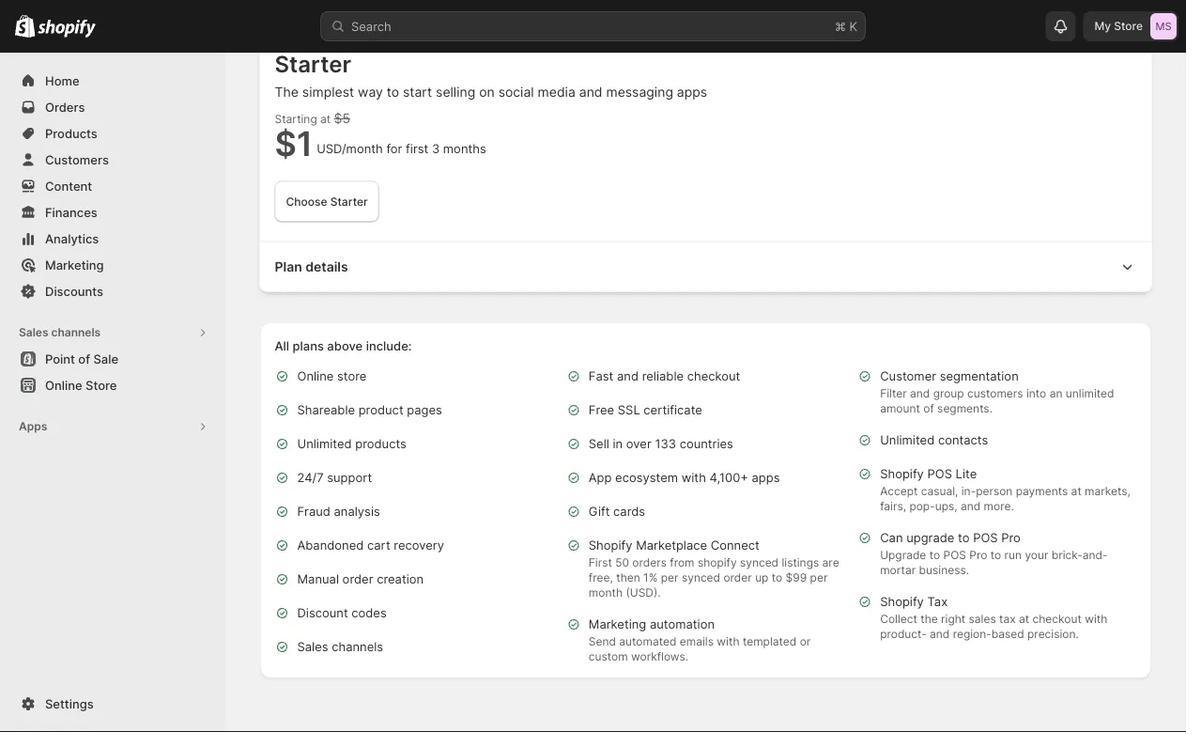 Task type: describe. For each thing, give the bounding box(es) containing it.
contacts
[[939, 433, 989, 448]]

amount
[[881, 402, 921, 415]]

connect
[[711, 538, 760, 553]]

online for online store
[[297, 369, 334, 384]]

and inside shopify pos lite accept casual, in-person payments at markets, fairs, pop-ups, and more.
[[961, 499, 981, 513]]

order inside shopify marketplace connect first 50 orders from shopify synced listings are free, then 1% per synced order up to $99 per month (usd).
[[724, 571, 752, 584]]

50
[[616, 556, 630, 569]]

0 horizontal spatial with
[[682, 471, 707, 485]]

and-
[[1083, 548, 1108, 562]]

finances
[[45, 205, 98, 219]]

marketing for marketing automation send automated emails with templated or custom workflows.
[[589, 617, 647, 632]]

months
[[443, 142, 487, 156]]

can upgrade to pos pro upgrade to pos pro to run your brick-and- mortar business.
[[881, 531, 1108, 577]]

plan
[[275, 259, 302, 275]]

133
[[655, 437, 677, 452]]

settings
[[45, 696, 94, 711]]

way
[[358, 85, 383, 101]]

certificate
[[644, 403, 703, 418]]

1 vertical spatial apps
[[752, 471, 780, 485]]

apps
[[19, 420, 47, 433]]

pos inside shopify pos lite accept casual, in-person payments at markets, fairs, pop-ups, and more.
[[928, 467, 953, 482]]

to down upgrade
[[930, 548, 941, 562]]

and inside customer segmentation filter and group customers into an unlimited amount of segments.
[[911, 387, 931, 400]]

unlimited for unlimited products
[[297, 437, 352, 452]]

unlimited for unlimited contacts
[[881, 433, 935, 448]]

starting at $5 $1 usd/month for first 3 months
[[275, 111, 487, 164]]

first
[[589, 556, 613, 569]]

choose starter link
[[275, 181, 379, 223]]

and inside starter the simplest way to start selling on social media and messaging apps
[[580, 85, 603, 101]]

selling
[[436, 85, 476, 101]]

starter inside 'choose starter' link
[[330, 195, 368, 209]]

mortar
[[881, 563, 916, 577]]

plan details
[[275, 259, 348, 275]]

point of sale link
[[11, 346, 214, 372]]

apps button
[[11, 413, 214, 440]]

and inside shopify tax collect the right sales tax at checkout with product- and region-based precision.
[[930, 627, 950, 641]]

unlimited
[[1066, 387, 1115, 400]]

abandoned
[[297, 538, 364, 553]]

point of sale button
[[0, 346, 226, 372]]

markets,
[[1085, 484, 1131, 498]]

24/7 support
[[297, 471, 372, 485]]

recovery
[[394, 538, 445, 553]]

analytics
[[45, 231, 99, 246]]

fast
[[589, 369, 614, 384]]

k
[[850, 19, 858, 33]]

settings link
[[11, 691, 214, 717]]

into
[[1027, 387, 1047, 400]]

fast and reliable checkout
[[589, 369, 741, 384]]

0 vertical spatial synced
[[740, 556, 779, 569]]

customer segmentation filter and group customers into an unlimited amount of segments.
[[881, 369, 1115, 415]]

manual order creation
[[297, 572, 424, 587]]

business.
[[920, 563, 970, 577]]

plan details button
[[260, 242, 1153, 292]]

gift cards
[[589, 505, 646, 519]]

customers
[[968, 387, 1024, 400]]

run
[[1005, 548, 1022, 562]]

automation
[[650, 617, 715, 632]]

⌘ k
[[835, 19, 858, 33]]

or
[[800, 635, 811, 648]]

the
[[275, 85, 299, 101]]

the
[[921, 612, 939, 626]]

first
[[406, 142, 429, 156]]

support
[[327, 471, 372, 485]]

customer
[[881, 369, 937, 384]]

products link
[[11, 120, 214, 147]]

accept
[[881, 484, 918, 498]]

all
[[275, 339, 290, 354]]

can
[[881, 531, 904, 545]]

products
[[45, 126, 98, 140]]

choose starter
[[286, 195, 368, 209]]

to left run
[[991, 548, 1002, 562]]

0 horizontal spatial pro
[[970, 548, 988, 562]]

group
[[934, 387, 965, 400]]

precision.
[[1028, 627, 1080, 641]]

segmentation
[[940, 369, 1019, 384]]

store for online store
[[86, 378, 117, 392]]

sales inside sales channels button
[[19, 326, 48, 339]]

apps inside starter the simplest way to start selling on social media and messaging apps
[[677, 85, 708, 101]]

online store
[[45, 378, 117, 392]]

your
[[1026, 548, 1049, 562]]

send
[[589, 635, 616, 648]]

analytics link
[[11, 226, 214, 252]]

online store button
[[0, 372, 226, 398]]

are
[[823, 556, 840, 569]]

sell in over 133 countries
[[589, 437, 734, 452]]

orders link
[[11, 94, 214, 120]]

automated
[[620, 635, 677, 648]]

templated
[[743, 635, 797, 648]]

casual,
[[922, 484, 959, 498]]

online store
[[297, 369, 367, 384]]

1 horizontal spatial channels
[[332, 640, 384, 655]]

to right upgrade
[[959, 531, 970, 545]]

content link
[[11, 173, 214, 199]]

media
[[538, 85, 576, 101]]

discount codes
[[297, 606, 387, 621]]

shopify for shopify marketplace connect
[[589, 538, 633, 553]]

app ecosystem with 4,100+ apps
[[589, 471, 780, 485]]

product
[[359, 403, 404, 418]]

creation
[[377, 572, 424, 587]]

channels inside button
[[51, 326, 101, 339]]

to inside shopify marketplace connect first 50 orders from shopify synced listings are free, then 1% per synced order up to $99 per month (usd).
[[772, 571, 783, 584]]

shareable product pages
[[297, 403, 442, 418]]

3
[[432, 142, 440, 156]]

start
[[403, 85, 432, 101]]

2 per from the left
[[811, 571, 828, 584]]

and right fast
[[617, 369, 639, 384]]

right
[[942, 612, 966, 626]]

segments.
[[938, 402, 993, 415]]

1 horizontal spatial shopify image
[[38, 19, 96, 38]]

gift
[[589, 505, 610, 519]]

unlimited products
[[297, 437, 407, 452]]

to inside starter the simplest way to start selling on social media and messaging apps
[[387, 85, 399, 101]]



Task type: locate. For each thing, give the bounding box(es) containing it.
codes
[[352, 606, 387, 621]]

1 vertical spatial sales
[[297, 640, 328, 655]]

0 vertical spatial marketing
[[45, 257, 104, 272]]

online
[[297, 369, 334, 384], [45, 378, 82, 392]]

sales channels down discount codes at the bottom of the page
[[297, 640, 384, 655]]

shopify marketplace connect first 50 orders from shopify synced listings are free, then 1% per synced order up to $99 per month (usd).
[[589, 538, 840, 600]]

1 vertical spatial pro
[[970, 548, 988, 562]]

pos up business.
[[944, 548, 967, 562]]

1 horizontal spatial unlimited
[[881, 433, 935, 448]]

1 horizontal spatial checkout
[[1033, 612, 1082, 626]]

sell
[[589, 437, 610, 452]]

discount
[[297, 606, 348, 621]]

order left the up
[[724, 571, 752, 584]]

0 vertical spatial pro
[[1002, 531, 1021, 545]]

2 vertical spatial pos
[[944, 548, 967, 562]]

order
[[724, 571, 752, 584], [343, 572, 374, 587]]

1%
[[644, 571, 658, 584]]

checkout inside shopify tax collect the right sales tax at checkout with product- and region-based precision.
[[1033, 612, 1082, 626]]

0 horizontal spatial marketing
[[45, 257, 104, 272]]

sales down discount
[[297, 640, 328, 655]]

apps right 4,100+
[[752, 471, 780, 485]]

upgrade
[[907, 531, 955, 545]]

synced down "shopify"
[[682, 571, 721, 584]]

unlimited
[[881, 433, 935, 448], [297, 437, 352, 452]]

1 vertical spatial store
[[86, 378, 117, 392]]

marketing inside marketing "link"
[[45, 257, 104, 272]]

1 horizontal spatial sales channels
[[297, 640, 384, 655]]

channels
[[51, 326, 101, 339], [332, 640, 384, 655]]

0 horizontal spatial per
[[661, 571, 679, 584]]

1 horizontal spatial marketing
[[589, 617, 647, 632]]

sales
[[19, 326, 48, 339], [297, 640, 328, 655]]

with right emails
[[717, 635, 740, 648]]

pages
[[407, 403, 442, 418]]

shopify up collect
[[881, 595, 924, 609]]

2 horizontal spatial at
[[1072, 484, 1082, 498]]

0 horizontal spatial unlimited
[[297, 437, 352, 452]]

1 vertical spatial channels
[[332, 640, 384, 655]]

marketing up send at the bottom of page
[[589, 617, 647, 632]]

free
[[589, 403, 615, 418]]

0 vertical spatial sales
[[19, 326, 48, 339]]

store down sale on the left of the page
[[86, 378, 117, 392]]

starter right choose
[[330, 195, 368, 209]]

1 vertical spatial with
[[1086, 612, 1108, 626]]

and down the the
[[930, 627, 950, 641]]

of left sale on the left of the page
[[78, 351, 90, 366]]

shareable
[[297, 403, 355, 418]]

abandoned cart recovery
[[297, 538, 445, 553]]

sales channels up point
[[19, 326, 101, 339]]

social
[[499, 85, 534, 101]]

0 horizontal spatial store
[[86, 378, 117, 392]]

store inside button
[[86, 378, 117, 392]]

1 horizontal spatial store
[[1115, 19, 1144, 33]]

at inside 'starting at $5 $1 usd/month for first 3 months'
[[321, 113, 331, 126]]

at inside shopify pos lite accept casual, in-person payments at markets, fairs, pop-ups, and more.
[[1072, 484, 1082, 498]]

2 vertical spatial at
[[1020, 612, 1030, 626]]

emails
[[680, 635, 714, 648]]

fraud analysis
[[297, 505, 380, 519]]

lite
[[956, 467, 977, 482]]

online for online store
[[45, 378, 82, 392]]

fraud
[[297, 505, 331, 519]]

0 horizontal spatial sales channels
[[19, 326, 101, 339]]

4,100+
[[710, 471, 749, 485]]

apps right the messaging
[[677, 85, 708, 101]]

sales channels inside button
[[19, 326, 101, 339]]

tax
[[1000, 612, 1016, 626]]

shopify
[[881, 467, 924, 482], [589, 538, 633, 553], [881, 595, 924, 609]]

1 vertical spatial starter
[[330, 195, 368, 209]]

1 vertical spatial at
[[1072, 484, 1082, 498]]

over
[[627, 437, 652, 452]]

0 vertical spatial at
[[321, 113, 331, 126]]

customers link
[[11, 147, 214, 173]]

shopify image
[[15, 15, 35, 37], [38, 19, 96, 38]]

unlimited down amount
[[881, 433, 935, 448]]

messaging
[[607, 85, 674, 101]]

sales channels
[[19, 326, 101, 339], [297, 640, 384, 655]]

up
[[756, 571, 769, 584]]

person
[[976, 484, 1013, 498]]

online down the plans at the left of page
[[297, 369, 334, 384]]

0 horizontal spatial apps
[[677, 85, 708, 101]]

starter inside starter the simplest way to start selling on social media and messaging apps
[[275, 50, 351, 78]]

home link
[[11, 68, 214, 94]]

0 vertical spatial starter
[[275, 50, 351, 78]]

at
[[321, 113, 331, 126], [1072, 484, 1082, 498], [1020, 612, 1030, 626]]

analysis
[[334, 505, 380, 519]]

to right way
[[387, 85, 399, 101]]

0 vertical spatial of
[[78, 351, 90, 366]]

1 vertical spatial shopify
[[589, 538, 633, 553]]

pro up run
[[1002, 531, 1021, 545]]

free ssl certificate
[[589, 403, 703, 418]]

and down in-
[[961, 499, 981, 513]]

at left "$5"
[[321, 113, 331, 126]]

channels down codes
[[332, 640, 384, 655]]

my store
[[1095, 19, 1144, 33]]

pos up casual,
[[928, 467, 953, 482]]

0 vertical spatial sales channels
[[19, 326, 101, 339]]

per down are
[[811, 571, 828, 584]]

pro
[[1002, 531, 1021, 545], [970, 548, 988, 562]]

checkout up precision.
[[1033, 612, 1082, 626]]

manual
[[297, 572, 339, 587]]

to right the up
[[772, 571, 783, 584]]

marketing inside marketing automation send automated emails with templated or custom workflows.
[[589, 617, 647, 632]]

then
[[617, 571, 641, 584]]

store for my store
[[1115, 19, 1144, 33]]

1 vertical spatial marketing
[[589, 617, 647, 632]]

per right the 1%
[[661, 571, 679, 584]]

1 horizontal spatial per
[[811, 571, 828, 584]]

0 vertical spatial apps
[[677, 85, 708, 101]]

1 horizontal spatial with
[[717, 635, 740, 648]]

1 horizontal spatial synced
[[740, 556, 779, 569]]

1 vertical spatial checkout
[[1033, 612, 1082, 626]]

0 vertical spatial checkout
[[688, 369, 741, 384]]

checkout right the reliable
[[688, 369, 741, 384]]

shopify up first
[[589, 538, 633, 553]]

0 horizontal spatial at
[[321, 113, 331, 126]]

pos down more.
[[974, 531, 999, 545]]

0 horizontal spatial sales
[[19, 326, 48, 339]]

1 horizontal spatial sales
[[297, 640, 328, 655]]

checkout
[[688, 369, 741, 384], [1033, 612, 1082, 626]]

of inside customer segmentation filter and group customers into an unlimited amount of segments.
[[924, 402, 935, 415]]

(usd).
[[626, 586, 661, 600]]

payments
[[1017, 484, 1069, 498]]

from
[[670, 556, 695, 569]]

online down point
[[45, 378, 82, 392]]

0 vertical spatial pos
[[928, 467, 953, 482]]

based
[[992, 627, 1025, 641]]

pro left run
[[970, 548, 988, 562]]

0 horizontal spatial shopify image
[[15, 15, 35, 37]]

1 vertical spatial synced
[[682, 571, 721, 584]]

shopify inside shopify pos lite accept casual, in-person payments at markets, fairs, pop-ups, and more.
[[881, 467, 924, 482]]

reliable
[[642, 369, 684, 384]]

marketing for marketing
[[45, 257, 104, 272]]

with inside shopify tax collect the right sales tax at checkout with product- and region-based precision.
[[1086, 612, 1108, 626]]

store
[[1115, 19, 1144, 33], [86, 378, 117, 392]]

shopify tax collect the right sales tax at checkout with product- and region-based precision.
[[881, 595, 1108, 641]]

shopify up accept
[[881, 467, 924, 482]]

2 vertical spatial shopify
[[881, 595, 924, 609]]

0 horizontal spatial online
[[45, 378, 82, 392]]

shopify inside shopify marketplace connect first 50 orders from shopify synced listings are free, then 1% per synced order up to $99 per month (usd).
[[589, 538, 633, 553]]

1 horizontal spatial order
[[724, 571, 752, 584]]

channels up point of sale
[[51, 326, 101, 339]]

0 horizontal spatial order
[[343, 572, 374, 587]]

shopify
[[698, 556, 737, 569]]

$5
[[334, 111, 351, 127]]

synced up the up
[[740, 556, 779, 569]]

of inside button
[[78, 351, 90, 366]]

filter
[[881, 387, 907, 400]]

1 vertical spatial pos
[[974, 531, 999, 545]]

store right my
[[1115, 19, 1144, 33]]

0 vertical spatial with
[[682, 471, 707, 485]]

1 per from the left
[[661, 571, 679, 584]]

with left 4,100+
[[682, 471, 707, 485]]

at inside shopify tax collect the right sales tax at checkout with product- and region-based precision.
[[1020, 612, 1030, 626]]

above
[[327, 339, 363, 354]]

shopify inside shopify tax collect the right sales tax at checkout with product- and region-based precision.
[[881, 595, 924, 609]]

marketing automation send automated emails with templated or custom workflows.
[[589, 617, 811, 663]]

1 horizontal spatial of
[[924, 402, 935, 415]]

1 horizontal spatial at
[[1020, 612, 1030, 626]]

2 vertical spatial with
[[717, 635, 740, 648]]

0 horizontal spatial synced
[[682, 571, 721, 584]]

0 horizontal spatial of
[[78, 351, 90, 366]]

unlimited contacts
[[881, 433, 989, 448]]

with
[[682, 471, 707, 485], [1086, 612, 1108, 626], [717, 635, 740, 648]]

apps
[[677, 85, 708, 101], [752, 471, 780, 485]]

shopify for shopify tax
[[881, 595, 924, 609]]

0 horizontal spatial channels
[[51, 326, 101, 339]]

24/7
[[297, 471, 324, 485]]

at left markets,
[[1072, 484, 1082, 498]]

starter up simplest at left top
[[275, 50, 351, 78]]

my store image
[[1151, 13, 1177, 39]]

customers
[[45, 152, 109, 167]]

0 vertical spatial channels
[[51, 326, 101, 339]]

to
[[387, 85, 399, 101], [959, 531, 970, 545], [930, 548, 941, 562], [991, 548, 1002, 562], [772, 571, 783, 584]]

with inside marketing automation send automated emails with templated or custom workflows.
[[717, 635, 740, 648]]

2 horizontal spatial with
[[1086, 612, 1108, 626]]

0 horizontal spatial checkout
[[688, 369, 741, 384]]

and right media
[[580, 85, 603, 101]]

0 vertical spatial store
[[1115, 19, 1144, 33]]

1 vertical spatial sales channels
[[297, 640, 384, 655]]

brick-
[[1052, 548, 1083, 562]]

cart
[[367, 538, 391, 553]]

discounts link
[[11, 278, 214, 304]]

an
[[1050, 387, 1063, 400]]

pop-
[[910, 499, 936, 513]]

1 horizontal spatial apps
[[752, 471, 780, 485]]

1 horizontal spatial pro
[[1002, 531, 1021, 545]]

home
[[45, 73, 80, 88]]

online inside button
[[45, 378, 82, 392]]

shopify for shopify pos lite
[[881, 467, 924, 482]]

finances link
[[11, 199, 214, 226]]

unlimited down shareable
[[297, 437, 352, 452]]

1 horizontal spatial online
[[297, 369, 334, 384]]

with down the and-
[[1086, 612, 1108, 626]]

and down the customer
[[911, 387, 931, 400]]

sales up point
[[19, 326, 48, 339]]

order up codes
[[343, 572, 374, 587]]

workflows.
[[632, 650, 689, 663]]

1 vertical spatial of
[[924, 402, 935, 415]]

of down group
[[924, 402, 935, 415]]

content
[[45, 179, 92, 193]]

custom
[[589, 650, 628, 663]]

at right tax
[[1020, 612, 1030, 626]]

marketing up discounts
[[45, 257, 104, 272]]

0 vertical spatial shopify
[[881, 467, 924, 482]]

upgrade
[[881, 548, 927, 562]]

cards
[[614, 505, 646, 519]]



Task type: vqa. For each thing, say whether or not it's contained in the screenshot.
App ecosystem with 4,100+ apps
yes



